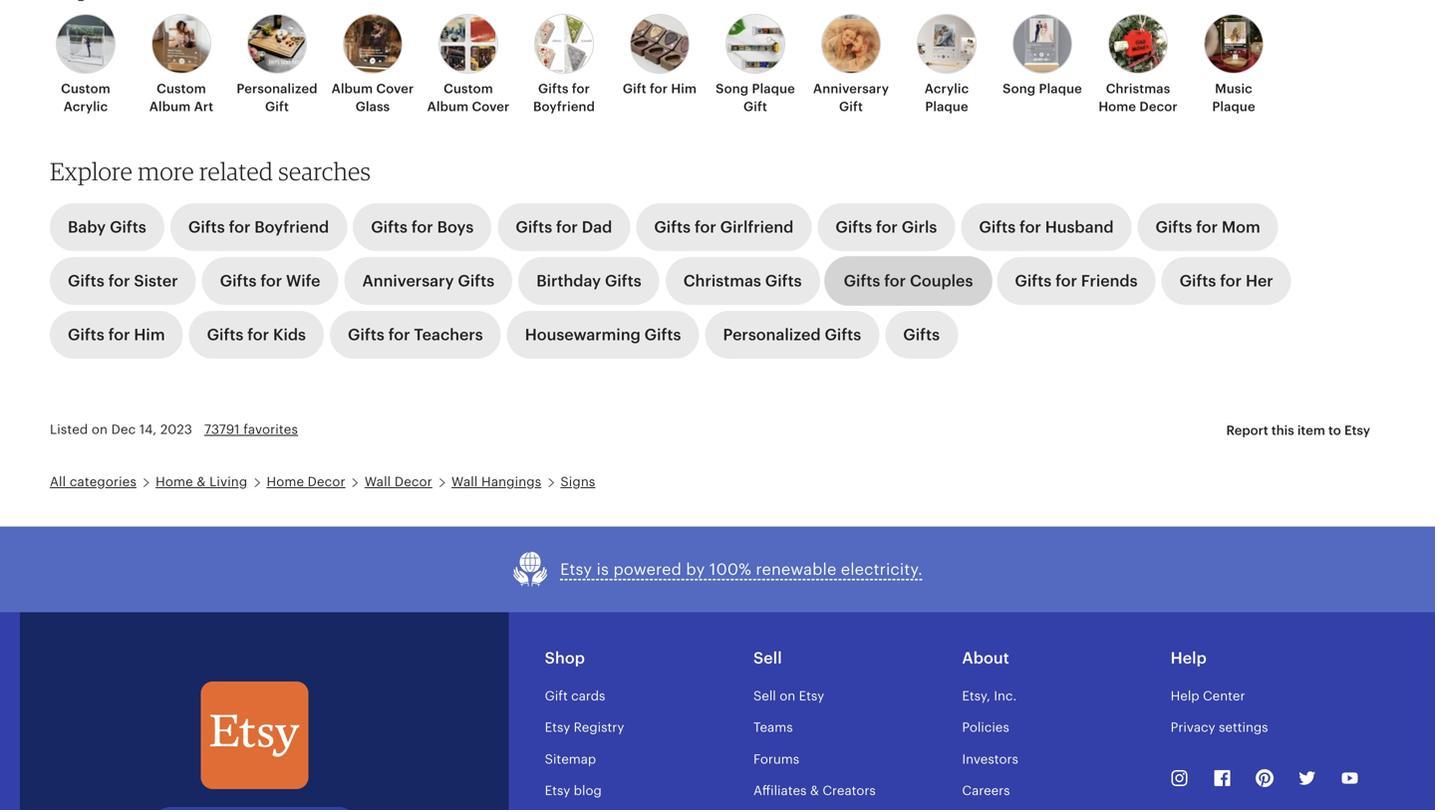 Task type: locate. For each thing, give the bounding box(es) containing it.
searches
[[278, 157, 371, 186]]

1 horizontal spatial decor
[[395, 474, 433, 489]]

0 horizontal spatial gifts for boyfriend
[[188, 219, 329, 236]]

her
[[1246, 272, 1274, 290]]

1 horizontal spatial song
[[1003, 81, 1036, 96]]

73791 favorites
[[204, 422, 298, 437]]

for for gifts for her link
[[1221, 272, 1242, 290]]

gifts for boyfriend link
[[522, 14, 606, 116], [170, 204, 347, 251]]

& left living
[[197, 474, 206, 489]]

song for song plaque gift
[[716, 81, 749, 96]]

1 horizontal spatial gifts for boyfriend
[[533, 81, 595, 114]]

etsy for etsy is powered by 100% renewable electricity.
[[560, 561, 592, 579]]

1 vertical spatial boyfriend
[[254, 219, 329, 236]]

1 horizontal spatial custom
[[157, 81, 206, 96]]

plaque left anniversary gift
[[752, 81, 796, 96]]

plaque inside song plaque gift
[[752, 81, 796, 96]]

gifts left girls at the right top
[[836, 219, 873, 236]]

policies
[[963, 721, 1010, 736]]

gifts for boyfriend link right custom album cover link
[[522, 14, 606, 116]]

0 horizontal spatial decor
[[308, 474, 346, 489]]

home
[[1099, 99, 1137, 114], [156, 474, 193, 489], [267, 474, 304, 489]]

gifts down gifts for sister link
[[68, 326, 105, 344]]

gifts for boyfriend right 'custom album cover'
[[533, 81, 595, 114]]

1 vertical spatial him
[[134, 326, 165, 344]]

explore more related searches
[[50, 157, 371, 186]]

gifts for girlfriend link
[[636, 204, 812, 251]]

privacy settings
[[1171, 721, 1269, 736]]

report
[[1227, 423, 1269, 438]]

acrylic
[[925, 81, 969, 96], [64, 99, 108, 114]]

etsy,
[[963, 689, 991, 704]]

personalized up related
[[237, 81, 318, 96]]

dec
[[111, 422, 136, 437]]

0 horizontal spatial song
[[716, 81, 749, 96]]

gifts for her
[[1180, 272, 1274, 290]]

album for custom album cover
[[427, 99, 469, 114]]

3 custom from the left
[[444, 81, 493, 96]]

listed
[[50, 422, 88, 437]]

christmas for home
[[1106, 81, 1171, 96]]

gifts for teachers
[[348, 326, 483, 344]]

christmas down gifts for girlfriend
[[684, 272, 762, 290]]

gifts for mom
[[1156, 219, 1261, 236]]

for left girlfriend
[[695, 219, 717, 236]]

2 wall from the left
[[452, 474, 478, 489]]

anniversary for gifts
[[362, 272, 454, 290]]

0 horizontal spatial anniversary
[[362, 272, 454, 290]]

0 horizontal spatial cover
[[376, 81, 414, 96]]

for left friends
[[1056, 272, 1078, 290]]

on
[[92, 422, 108, 437], [780, 689, 796, 704]]

gifts right the baby
[[110, 219, 146, 236]]

plaque for song plaque gift
[[752, 81, 796, 96]]

0 horizontal spatial acrylic
[[64, 99, 108, 114]]

song plaque gift link
[[714, 14, 798, 116]]

1 sell from the top
[[754, 650, 782, 668]]

1 vertical spatial christmas
[[684, 272, 762, 290]]

2 sell from the top
[[754, 689, 777, 704]]

wall for wall decor
[[365, 474, 391, 489]]

all categories
[[50, 474, 137, 489]]

wall right home decor at the left of page
[[365, 474, 391, 489]]

0 horizontal spatial custom
[[61, 81, 110, 96]]

gifts for teachers link
[[330, 311, 501, 359]]

decor left wall decor link
[[308, 474, 346, 489]]

1 horizontal spatial gifts for boyfriend link
[[522, 14, 606, 116]]

plaque left christmas home decor
[[1039, 81, 1083, 96]]

gifts for kids link
[[189, 311, 324, 359]]

investors
[[963, 752, 1019, 767]]

for for gifts for friends link
[[1056, 272, 1078, 290]]

1 horizontal spatial him
[[671, 81, 697, 96]]

song plaque
[[1003, 81, 1083, 96]]

1 horizontal spatial boyfriend
[[533, 99, 595, 114]]

0 horizontal spatial personalized
[[237, 81, 318, 96]]

1 vertical spatial help
[[1171, 689, 1200, 704]]

christmas inside christmas home decor
[[1106, 81, 1171, 96]]

report this item to etsy
[[1227, 423, 1371, 438]]

custom for custom album art
[[157, 81, 206, 96]]

gift inside anniversary gift
[[840, 99, 863, 114]]

1 horizontal spatial wall
[[452, 474, 478, 489]]

1 vertical spatial acrylic
[[64, 99, 108, 114]]

1 horizontal spatial &
[[811, 784, 820, 799]]

for left teachers
[[389, 326, 410, 344]]

0 horizontal spatial christmas
[[684, 272, 762, 290]]

1 vertical spatial gifts for boyfriend
[[188, 219, 329, 236]]

2 horizontal spatial decor
[[1140, 99, 1178, 114]]

0 horizontal spatial him
[[134, 326, 165, 344]]

1 horizontal spatial personalized
[[723, 326, 821, 344]]

0 vertical spatial christmas
[[1106, 81, 1171, 96]]

him left song plaque gift
[[671, 81, 697, 96]]

gifts for him
[[68, 326, 165, 344]]

album inside album cover glass
[[332, 81, 373, 96]]

gifts for husband link
[[962, 204, 1132, 251]]

for
[[572, 81, 590, 96], [650, 81, 668, 96], [229, 219, 251, 236], [412, 219, 433, 236], [556, 219, 578, 236], [695, 219, 717, 236], [876, 219, 898, 236], [1020, 219, 1042, 236], [1197, 219, 1218, 236], [108, 272, 130, 290], [261, 272, 282, 290], [885, 272, 906, 290], [1056, 272, 1078, 290], [1221, 272, 1242, 290], [108, 326, 130, 344], [248, 326, 269, 344], [389, 326, 410, 344]]

related
[[199, 157, 273, 186]]

1 vertical spatial anniversary
[[362, 272, 454, 290]]

gifts
[[538, 81, 569, 96], [110, 219, 146, 236], [188, 219, 225, 236], [371, 219, 408, 236], [516, 219, 553, 236], [654, 219, 691, 236], [836, 219, 873, 236], [980, 219, 1016, 236], [1156, 219, 1193, 236], [68, 272, 105, 290], [220, 272, 257, 290], [458, 272, 495, 290], [605, 272, 642, 290], [766, 272, 802, 290], [844, 272, 881, 290], [1015, 272, 1052, 290], [1180, 272, 1217, 290], [68, 326, 105, 344], [207, 326, 244, 344], [348, 326, 385, 344], [645, 326, 682, 344], [825, 326, 862, 344], [904, 326, 940, 344]]

for for gifts for kids link
[[248, 326, 269, 344]]

1 wall from the left
[[365, 474, 391, 489]]

glass
[[356, 99, 390, 114]]

for left couples
[[885, 272, 906, 290]]

girls
[[902, 219, 938, 236]]

1 horizontal spatial anniversary
[[814, 81, 889, 96]]

kids
[[273, 326, 306, 344]]

plaque right anniversary gift
[[926, 99, 969, 114]]

2 song from the left
[[1003, 81, 1036, 96]]

sell up 'sell on etsy' "link"
[[754, 650, 782, 668]]

gifts left dad at the left top of the page
[[516, 219, 553, 236]]

etsy left blog
[[545, 784, 571, 799]]

&
[[197, 474, 206, 489], [811, 784, 820, 799]]

on left dec on the left bottom
[[92, 422, 108, 437]]

personalized for gift
[[237, 81, 318, 96]]

etsy left "is"
[[560, 561, 592, 579]]

acrylic left song plaque on the right
[[925, 81, 969, 96]]

1 vertical spatial cover
[[472, 99, 510, 114]]

1 horizontal spatial on
[[780, 689, 796, 704]]

album right glass
[[427, 99, 469, 114]]

personalized down christmas gifts
[[723, 326, 821, 344]]

gifts down gifts for husband
[[1015, 272, 1052, 290]]

for for gifts for couples link
[[885, 272, 906, 290]]

acrylic inside custom acrylic
[[64, 99, 108, 114]]

music plaque
[[1213, 81, 1256, 114]]

0 vertical spatial help
[[1171, 650, 1207, 668]]

teams link
[[754, 721, 793, 736]]

0 horizontal spatial &
[[197, 474, 206, 489]]

custom inside custom album art
[[157, 81, 206, 96]]

2023
[[160, 422, 192, 437]]

album inside custom album art
[[149, 99, 191, 114]]

1 horizontal spatial cover
[[472, 99, 510, 114]]

for for gifts for husband link
[[1020, 219, 1042, 236]]

housewarming
[[525, 326, 641, 344]]

0 vertical spatial &
[[197, 474, 206, 489]]

etsy registry
[[545, 721, 625, 736]]

christmas right song plaque on the right
[[1106, 81, 1171, 96]]

gifts for boyfriend up 'gifts for wife'
[[188, 219, 329, 236]]

gifts down boys
[[458, 272, 495, 290]]

wall hangings
[[452, 474, 542, 489]]

1 horizontal spatial acrylic
[[925, 81, 969, 96]]

0 vertical spatial cover
[[376, 81, 414, 96]]

plaque for music plaque
[[1213, 99, 1256, 114]]

investors link
[[963, 752, 1019, 767]]

for left mom
[[1197, 219, 1218, 236]]

for left husband
[[1020, 219, 1042, 236]]

anniversary gifts
[[362, 272, 495, 290]]

custom album cover
[[427, 81, 510, 114]]

0 vertical spatial him
[[671, 81, 697, 96]]

for left dad at the left top of the page
[[556, 219, 578, 236]]

decor left wall hangings
[[395, 474, 433, 489]]

2 horizontal spatial home
[[1099, 99, 1137, 114]]

wife
[[286, 272, 321, 290]]

living
[[210, 474, 248, 489]]

policies link
[[963, 721, 1010, 736]]

sitemap
[[545, 752, 596, 767]]

0 vertical spatial sell
[[754, 650, 782, 668]]

help up the 'privacy'
[[1171, 689, 1200, 704]]

0 vertical spatial personalized
[[237, 81, 318, 96]]

home & living link
[[156, 474, 248, 489]]

for left her
[[1221, 272, 1242, 290]]

renewable
[[756, 561, 837, 579]]

for for gifts for boys link
[[412, 219, 433, 236]]

gifts link
[[886, 311, 958, 359]]

0 horizontal spatial home
[[156, 474, 193, 489]]

1 horizontal spatial home
[[267, 474, 304, 489]]

boyfriend right 'custom album cover'
[[533, 99, 595, 114]]

& left 'creators'
[[811, 784, 820, 799]]

for for gifts for girlfriend link
[[695, 219, 717, 236]]

him inside gifts for him link
[[134, 326, 165, 344]]

birthday gifts
[[537, 272, 642, 290]]

0 horizontal spatial on
[[92, 422, 108, 437]]

song right gift for him at left
[[716, 81, 749, 96]]

& for living
[[197, 474, 206, 489]]

1 custom from the left
[[61, 81, 110, 96]]

etsy, inc.
[[963, 689, 1017, 704]]

custom up art
[[157, 81, 206, 96]]

sell for sell on etsy
[[754, 689, 777, 704]]

0 vertical spatial gifts for boyfriend link
[[522, 14, 606, 116]]

gifts for him link
[[50, 311, 183, 359]]

1 vertical spatial gifts for boyfriend link
[[170, 204, 347, 251]]

for for gifts for wife "link"
[[261, 272, 282, 290]]

sell up teams
[[754, 689, 777, 704]]

song right acrylic plaque
[[1003, 81, 1036, 96]]

gifts for couples link
[[826, 257, 992, 305]]

custom right album cover glass
[[444, 81, 493, 96]]

album left art
[[149, 99, 191, 114]]

2 horizontal spatial custom
[[444, 81, 493, 96]]

1 help from the top
[[1171, 650, 1207, 668]]

on up teams
[[780, 689, 796, 704]]

personalized for gifts
[[723, 326, 821, 344]]

christmas gifts link
[[666, 257, 820, 305]]

forums
[[754, 752, 800, 767]]

album inside 'custom album cover'
[[427, 99, 469, 114]]

anniversary gift link
[[810, 14, 893, 116]]

gifts for boyfriend link up 'gifts for wife'
[[170, 204, 347, 251]]

0 horizontal spatial wall
[[365, 474, 391, 489]]

him for gift for him
[[671, 81, 697, 96]]

hangings
[[482, 474, 542, 489]]

custom up "explore" on the top of the page
[[61, 81, 110, 96]]

for left sister
[[108, 272, 130, 290]]

1 vertical spatial sell
[[754, 689, 777, 704]]

sell on etsy link
[[754, 689, 825, 704]]

help up help center link
[[1171, 650, 1207, 668]]

personalized
[[237, 81, 318, 96], [723, 326, 821, 344]]

him for gifts for him
[[134, 326, 165, 344]]

0 vertical spatial on
[[92, 422, 108, 437]]

decor left music plaque
[[1140, 99, 1178, 114]]

2 horizontal spatial album
[[427, 99, 469, 114]]

by
[[686, 561, 705, 579]]

plaque inside acrylic plaque
[[926, 99, 969, 114]]

gifts for girls
[[836, 219, 938, 236]]

help for help
[[1171, 650, 1207, 668]]

custom inside 'custom album cover'
[[444, 81, 493, 96]]

for for gifts for sister link
[[108, 272, 130, 290]]

gifts up gifts for kids link
[[220, 272, 257, 290]]

album
[[332, 81, 373, 96], [149, 99, 191, 114], [427, 99, 469, 114]]

for left kids
[[248, 326, 269, 344]]

for left girls at the right top
[[876, 219, 898, 236]]

him down sister
[[134, 326, 165, 344]]

0 horizontal spatial album
[[149, 99, 191, 114]]

2 custom from the left
[[157, 81, 206, 96]]

plaque down music
[[1213, 99, 1256, 114]]

for down gifts for sister link
[[108, 326, 130, 344]]

wall
[[365, 474, 391, 489], [452, 474, 478, 489]]

electricity.
[[841, 561, 923, 579]]

for left boys
[[412, 219, 433, 236]]

decor for home decor
[[308, 474, 346, 489]]

etsy right to
[[1345, 423, 1371, 438]]

gift for him
[[623, 81, 697, 96]]

girlfriend
[[721, 219, 794, 236]]

boyfriend up wife
[[254, 219, 329, 236]]

1 song from the left
[[716, 81, 749, 96]]

etsy up sitemap link at the left of page
[[545, 721, 571, 736]]

anniversary up "gifts for teachers"
[[362, 272, 454, 290]]

friends
[[1082, 272, 1138, 290]]

decor for wall decor
[[395, 474, 433, 489]]

1 horizontal spatial album
[[332, 81, 373, 96]]

him inside gift for him link
[[671, 81, 697, 96]]

wall left "hangings"
[[452, 474, 478, 489]]

album up glass
[[332, 81, 373, 96]]

1 vertical spatial on
[[780, 689, 796, 704]]

acrylic up "explore" on the top of the page
[[64, 99, 108, 114]]

song inside song plaque gift
[[716, 81, 749, 96]]

custom album cover link
[[427, 14, 511, 116]]

sell for sell
[[754, 650, 782, 668]]

for left wife
[[261, 272, 282, 290]]

for for gifts for teachers link
[[389, 326, 410, 344]]

him
[[671, 81, 697, 96], [134, 326, 165, 344]]

sitemap link
[[545, 752, 596, 767]]

1 horizontal spatial christmas
[[1106, 81, 1171, 96]]

gift cards link
[[545, 689, 606, 704]]

etsy, inc. link
[[963, 689, 1017, 704]]

1 vertical spatial personalized
[[723, 326, 821, 344]]

0 horizontal spatial gifts for boyfriend link
[[170, 204, 347, 251]]

anniversary right song plaque gift
[[814, 81, 889, 96]]

gift
[[623, 81, 647, 96], [265, 99, 289, 114], [744, 99, 768, 114], [840, 99, 863, 114], [545, 689, 568, 704]]

decor
[[1140, 99, 1178, 114], [308, 474, 346, 489], [395, 474, 433, 489]]

etsy blog
[[545, 784, 602, 799]]

0 vertical spatial anniversary
[[814, 81, 889, 96]]

housewarming gifts link
[[507, 311, 699, 359]]

1 vertical spatial &
[[811, 784, 820, 799]]

2 help from the top
[[1171, 689, 1200, 704]]



Task type: vqa. For each thing, say whether or not it's contained in the screenshot.
Girls
yes



Task type: describe. For each thing, give the bounding box(es) containing it.
gifts left gifts link
[[825, 326, 862, 344]]

etsy is powered by 100% renewable electricity. button
[[513, 551, 923, 589]]

gifts down explore more related searches
[[188, 219, 225, 236]]

personalized gifts
[[723, 326, 862, 344]]

gifts left mom
[[1156, 219, 1193, 236]]

gifts for wife link
[[202, 257, 339, 305]]

gifts for couples
[[844, 272, 974, 290]]

gifts right dad at the left top of the page
[[654, 219, 691, 236]]

plaque for acrylic plaque
[[926, 99, 969, 114]]

anniversary gifts link
[[344, 257, 513, 305]]

personalized gift link
[[235, 14, 319, 116]]

& for creators
[[811, 784, 820, 799]]

cards
[[572, 689, 606, 704]]

christmas for gifts
[[684, 272, 762, 290]]

gifts right girls at the right top
[[980, 219, 1016, 236]]

for left song plaque gift
[[650, 81, 668, 96]]

14,
[[140, 422, 157, 437]]

baby gifts
[[68, 219, 146, 236]]

gifts for wife
[[220, 272, 321, 290]]

gifts right housewarming
[[645, 326, 682, 344]]

for left gift for him at left
[[572, 81, 590, 96]]

gifts for husband
[[980, 219, 1114, 236]]

gift inside personalized gift
[[265, 99, 289, 114]]

gifts for boys
[[371, 219, 474, 236]]

personalized gift
[[237, 81, 318, 114]]

gift for him link
[[618, 14, 702, 98]]

etsy for etsy registry
[[545, 721, 571, 736]]

custom for custom acrylic
[[61, 81, 110, 96]]

baby
[[68, 219, 106, 236]]

gifts for dad link
[[498, 204, 630, 251]]

decor inside christmas home decor
[[1140, 99, 1178, 114]]

album for custom album art
[[149, 99, 191, 114]]

gifts for friends
[[1015, 272, 1138, 290]]

wall decor link
[[365, 474, 433, 489]]

album cover glass link
[[331, 14, 415, 116]]

song plaque gift
[[716, 81, 796, 114]]

couples
[[910, 272, 974, 290]]

cover inside 'custom album cover'
[[472, 99, 510, 114]]

report this item to etsy button
[[1212, 413, 1386, 449]]

christmas home decor
[[1099, 81, 1178, 114]]

all
[[50, 474, 66, 489]]

gifts for girlfriend
[[654, 219, 794, 236]]

sell on etsy
[[754, 689, 825, 704]]

on for listed
[[92, 422, 108, 437]]

christmas home decor link
[[1097, 14, 1181, 116]]

center
[[1204, 689, 1246, 704]]

for for the gifts for mom "link"
[[1197, 219, 1218, 236]]

gifts down gifts for mom
[[1180, 272, 1217, 290]]

about
[[963, 650, 1010, 668]]

0 vertical spatial acrylic
[[925, 81, 969, 96]]

custom acrylic
[[61, 81, 110, 114]]

for down related
[[229, 219, 251, 236]]

custom album art
[[149, 81, 214, 114]]

housewarming gifts
[[525, 326, 682, 344]]

powered
[[614, 561, 682, 579]]

0 vertical spatial gifts for boyfriend
[[533, 81, 595, 114]]

sister
[[134, 272, 178, 290]]

for for gifts for him link
[[108, 326, 130, 344]]

art
[[194, 99, 214, 114]]

settings
[[1219, 721, 1269, 736]]

gifts down the baby
[[68, 272, 105, 290]]

affiliates & creators
[[754, 784, 876, 799]]

anniversary gift
[[814, 81, 889, 114]]

birthday
[[537, 272, 601, 290]]

song for song plaque
[[1003, 81, 1036, 96]]

wall for wall hangings
[[452, 474, 478, 489]]

to
[[1329, 423, 1342, 438]]

gifts right kids
[[348, 326, 385, 344]]

music plaque link
[[1193, 14, 1276, 116]]

cover inside album cover glass
[[376, 81, 414, 96]]

this
[[1272, 423, 1295, 438]]

home for home & living
[[156, 474, 193, 489]]

personalized gifts link
[[705, 311, 880, 359]]

wall decor
[[365, 474, 433, 489]]

0 vertical spatial boyfriend
[[533, 99, 595, 114]]

affiliates & creators link
[[754, 784, 876, 799]]

acrylic plaque
[[925, 81, 969, 114]]

0 horizontal spatial boyfriend
[[254, 219, 329, 236]]

home decor link
[[267, 474, 346, 489]]

home decor
[[267, 474, 346, 489]]

home for home decor
[[267, 474, 304, 489]]

etsy blog link
[[545, 784, 602, 799]]

anniversary for gift
[[814, 81, 889, 96]]

gifts for sister link
[[50, 257, 196, 305]]

gifts right birthday
[[605, 272, 642, 290]]

custom for custom album cover
[[444, 81, 493, 96]]

gifts for dad
[[516, 219, 613, 236]]

home inside christmas home decor
[[1099, 99, 1137, 114]]

gifts for sister
[[68, 272, 178, 290]]

custom album art link
[[140, 14, 223, 116]]

for for gifts for girls link
[[876, 219, 898, 236]]

signs
[[561, 474, 596, 489]]

all categories link
[[50, 474, 137, 489]]

gifts down gifts for girls link
[[844, 272, 881, 290]]

gifts for boys link
[[353, 204, 492, 251]]

blog
[[574, 784, 602, 799]]

gifts left kids
[[207, 326, 244, 344]]

creators
[[823, 784, 876, 799]]

item
[[1298, 423, 1326, 438]]

help for help center
[[1171, 689, 1200, 704]]

plaque for song plaque
[[1039, 81, 1083, 96]]

gifts right 'custom album cover'
[[538, 81, 569, 96]]

gifts left boys
[[371, 219, 408, 236]]

listed on dec 14, 2023
[[50, 422, 192, 437]]

gifts up "personalized gifts" link
[[766, 272, 802, 290]]

husband
[[1046, 219, 1114, 236]]

for for gifts for dad link
[[556, 219, 578, 236]]

on for sell
[[780, 689, 796, 704]]

etsy up forums
[[799, 689, 825, 704]]

shop
[[545, 650, 585, 668]]

etsy for etsy blog
[[545, 784, 571, 799]]

gifts down gifts for couples link
[[904, 326, 940, 344]]

home & living
[[156, 474, 248, 489]]

explore
[[50, 157, 133, 186]]

favorites
[[243, 422, 298, 437]]

gift inside song plaque gift
[[744, 99, 768, 114]]



